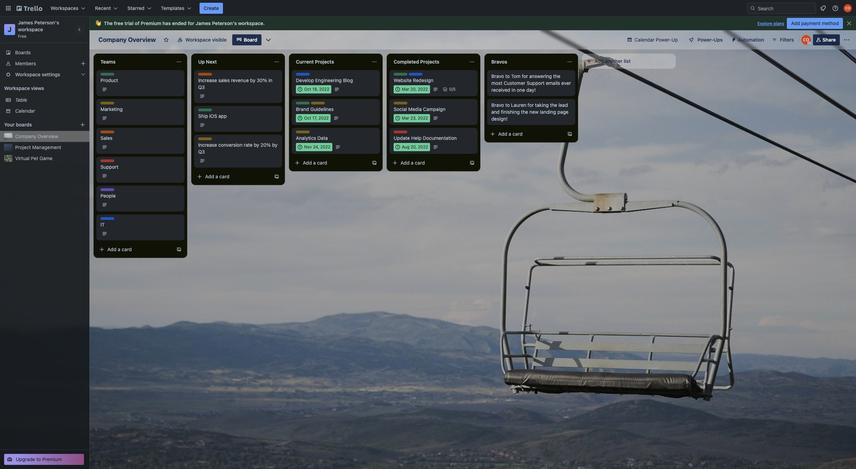 Task type: locate. For each thing, give the bounding box(es) containing it.
up inside text box
[[198, 59, 205, 65]]

add inside button
[[792, 20, 800, 26]]

0 vertical spatial in
[[269, 77, 272, 83]]

color: blue, title: "it" element for develop
[[296, 73, 310, 78]]

support support
[[101, 160, 118, 170]]

to left tom in the right top of the page
[[506, 73, 510, 79]]

1 vertical spatial q3
[[198, 149, 205, 155]]

card down the nov 24, 2022
[[317, 160, 327, 166]]

to up finishing
[[506, 102, 510, 108]]

create from template… image
[[567, 132, 573, 137], [372, 160, 377, 166], [470, 160, 475, 166]]

1 vertical spatial to
[[506, 102, 510, 108]]

develop
[[296, 77, 314, 83]]

sales for sales
[[101, 131, 111, 136]]

bravo to tom for answering the most customer support emails ever received in one day! link
[[492, 73, 571, 94]]

oct for engineering
[[304, 87, 311, 92]]

color: red, title: "support" element
[[394, 131, 410, 136], [101, 160, 117, 165]]

company overview down trial
[[98, 36, 156, 43]]

peterson's up the visible
[[212, 20, 237, 26]]

q3 for increase conversion rate by 20% by q3
[[198, 149, 205, 155]]

settings
[[42, 72, 60, 77]]

1 vertical spatial increase
[[198, 142, 217, 148]]

mar for media
[[402, 116, 410, 121]]

by left 30%
[[250, 77, 256, 83]]

0 horizontal spatial power-
[[656, 37, 672, 43]]

current projects
[[296, 59, 334, 65]]

1 horizontal spatial workspace
[[238, 20, 263, 26]]

1 horizontal spatial color: orange, title: "sales" element
[[198, 73, 212, 78]]

nov 24, 2022
[[304, 145, 331, 150]]

1 vertical spatial premium
[[42, 457, 62, 463]]

add a card down conversion
[[205, 174, 230, 180]]

1 vertical spatial color: red, title: "support" element
[[101, 160, 117, 165]]

mar left 23,
[[402, 116, 410, 121]]

0 horizontal spatial color: blue, title: "it" element
[[101, 218, 114, 223]]

color: yellow, title: "marketing" element up mar 23, 2022 'option'
[[394, 102, 414, 107]]

0 horizontal spatial projects
[[315, 59, 334, 65]]

company up project
[[15, 134, 36, 139]]

add a card button for bravos
[[487, 129, 565, 140]]

overview down of
[[128, 36, 156, 43]]

0 horizontal spatial create from template… image
[[176, 247, 182, 253]]

the for answering
[[554, 73, 561, 79]]

the inside the bravo to tom for answering the most customer support emails ever received in one day!
[[554, 73, 561, 79]]

open information menu image
[[832, 5, 839, 12]]

24,
[[313, 145, 319, 150]]

people down support support
[[101, 189, 114, 194]]

1 horizontal spatial in
[[512, 87, 516, 93]]

workspace up table
[[4, 85, 30, 91]]

1 mar from the top
[[402, 87, 410, 92]]

1 vertical spatial oct
[[304, 116, 311, 121]]

0 vertical spatial overview
[[128, 36, 156, 43]]

for right the 'ended'
[[188, 20, 194, 26]]

color: orange, title: "sales" element
[[198, 73, 212, 78], [101, 131, 114, 136]]

marketing
[[101, 102, 121, 107], [311, 102, 331, 107], [394, 102, 414, 107], [101, 106, 123, 112], [296, 131, 316, 136], [198, 138, 218, 143]]

upgrade to premium
[[16, 457, 62, 463]]

0 horizontal spatial premium
[[42, 457, 62, 463]]

marketing up oct 17, 2022
[[311, 102, 331, 107]]

sales
[[198, 73, 209, 78], [101, 131, 111, 136], [101, 135, 112, 141]]

company overview inside company overview text field
[[98, 36, 156, 43]]

rate
[[244, 142, 253, 148]]

upgrade to premium link
[[4, 455, 84, 466]]

0 horizontal spatial color: orange, title: "sales" element
[[101, 131, 114, 136]]

payment
[[802, 20, 821, 26]]

company
[[98, 36, 127, 43], [15, 134, 36, 139]]

bravo inside the bravo to tom for answering the most customer support emails ever received in one day!
[[492, 73, 504, 79]]

sales down "up next"
[[198, 73, 209, 78]]

20, right aug
[[411, 145, 417, 150]]

card for up next
[[219, 174, 230, 180]]

1 increase from the top
[[198, 77, 217, 83]]

0 vertical spatial create from template… image
[[274, 174, 280, 180]]

1 q3 from the top
[[198, 84, 205, 90]]

bravo
[[492, 73, 504, 79], [492, 102, 504, 108]]

1 horizontal spatial create from template… image
[[274, 174, 280, 180]]

premium right of
[[141, 20, 161, 26]]

0 vertical spatial color: red, title: "support" element
[[394, 131, 410, 136]]

2 bravo from the top
[[492, 102, 504, 108]]

in down 'customer'
[[512, 87, 516, 93]]

2022
[[319, 87, 329, 92], [418, 87, 428, 92], [319, 116, 329, 121], [418, 116, 428, 121], [320, 145, 331, 150], [418, 145, 428, 150]]

2 mar from the top
[[402, 116, 410, 121]]

2 horizontal spatial create from template… image
[[567, 132, 573, 137]]

premium right upgrade
[[42, 457, 62, 463]]

add for bravos
[[498, 131, 508, 137]]

2 oct from the top
[[304, 116, 311, 121]]

color: yellow, title: "marketing" element left conversion
[[198, 138, 218, 143]]

create
[[204, 5, 219, 11]]

oct for brand
[[304, 116, 311, 121]]

2 20, from the top
[[411, 145, 417, 150]]

project
[[15, 145, 31, 150]]

color: green, title: "product" element
[[101, 73, 116, 78], [394, 73, 410, 78], [296, 102, 312, 107], [198, 109, 214, 114]]

20, inside checkbox
[[411, 145, 417, 150]]

workspace up free
[[18, 27, 43, 32]]

Teams text field
[[96, 56, 172, 67]]

workspace navigation collapse icon image
[[75, 25, 85, 34]]

2022 right 23,
[[418, 116, 428, 121]]

sales up support support
[[101, 135, 112, 141]]

support inside support update help documentation
[[394, 131, 410, 136]]

color: green, title: "product" element down teams
[[101, 73, 116, 78]]

bravo to lauren for taking the lead and finishing the new landing page design! link
[[492, 102, 571, 123]]

add a card button for completed projects
[[390, 158, 467, 169]]

1 horizontal spatial create from template… image
[[470, 160, 475, 166]]

mar down website
[[402, 87, 410, 92]]

calendar for calendar
[[15, 108, 35, 114]]

20, down product it website redesign
[[411, 87, 417, 92]]

increase inside sales increase sales revenue by 30% in q3
[[198, 77, 217, 83]]

ended
[[172, 20, 187, 26]]

mar inside 'option'
[[402, 116, 410, 121]]

0 horizontal spatial calendar
[[15, 108, 35, 114]]

data
[[318, 135, 328, 141]]

your boards with 3 items element
[[4, 121, 70, 129]]

marketing up nov
[[296, 131, 316, 136]]

wave image
[[95, 20, 101, 27]]

answering
[[530, 73, 552, 79]]

workspace inside dropdown button
[[15, 72, 41, 77]]

show menu image
[[844, 36, 851, 43]]

add
[[792, 20, 800, 26], [595, 58, 604, 64], [498, 131, 508, 137], [303, 160, 312, 166], [401, 160, 410, 166], [205, 174, 214, 180], [107, 247, 117, 253]]

james inside james peterson's workspace free
[[18, 20, 33, 25]]

increase inside the marketing increase conversion rate by 20% by q3
[[198, 142, 217, 148]]

card down it link
[[122, 247, 132, 253]]

people link
[[101, 193, 180, 200]]

the up landing
[[550, 102, 557, 108]]

1 vertical spatial calendar
[[15, 108, 35, 114]]

product inside product marketing brand guidelines
[[296, 102, 312, 107]]

support up day!
[[527, 80, 545, 86]]

one
[[517, 87, 525, 93]]

card
[[513, 131, 523, 137], [317, 160, 327, 166], [415, 160, 425, 166], [219, 174, 230, 180], [122, 247, 132, 253]]

workspace inside button
[[186, 37, 211, 43]]

search image
[[750, 6, 756, 11]]

to right upgrade
[[36, 457, 41, 463]]

support up color: purple, title: "people" element
[[101, 164, 118, 170]]

it inside it develop engineering blog
[[296, 73, 300, 78]]

board link
[[232, 34, 262, 45]]

for inside the bravo to tom for answering the most customer support emails ever received in one day!
[[522, 73, 528, 79]]

0 horizontal spatial james
[[18, 20, 33, 25]]

list
[[624, 58, 631, 64]]

0 vertical spatial bravo
[[492, 73, 504, 79]]

0 horizontal spatial color: red, title: "support" element
[[101, 160, 117, 165]]

create from template… image
[[274, 174, 280, 180], [176, 247, 182, 253]]

color: blue, title: "it" element down people people
[[101, 218, 114, 223]]

0 vertical spatial premium
[[141, 20, 161, 26]]

increase left conversion
[[198, 142, 217, 148]]

1 vertical spatial workspace
[[18, 27, 43, 32]]

1 oct from the top
[[304, 87, 311, 92]]

2 increase from the top
[[198, 142, 217, 148]]

oct inside oct 17, 2022 option
[[304, 116, 311, 121]]

1 horizontal spatial up
[[672, 37, 678, 43]]

2 vertical spatial to
[[36, 457, 41, 463]]

mar 23, 2022
[[402, 116, 428, 121]]

add a card button for up next
[[194, 171, 271, 182]]

peterson's inside james peterson's workspace free
[[34, 20, 59, 25]]

workspace up board
[[238, 20, 263, 26]]

lead
[[559, 102, 568, 108]]

1 vertical spatial in
[[512, 87, 516, 93]]

add a card for analytics data
[[303, 160, 327, 166]]

1 horizontal spatial color: red, title: "support" element
[[394, 131, 410, 136]]

support down sales sales
[[101, 160, 117, 165]]

this member is an admin of this board. image
[[808, 42, 811, 45]]

explore plans
[[758, 21, 785, 26]]

premium
[[141, 20, 161, 26], [42, 457, 62, 463]]

2 vertical spatial the
[[521, 109, 528, 115]]

Completed Projects text field
[[390, 56, 465, 67]]

0 vertical spatial q3
[[198, 84, 205, 90]]

the up emails
[[554, 73, 561, 79]]

workspace visible
[[186, 37, 227, 43]]

1 power- from the left
[[656, 37, 672, 43]]

color: orange, title: "sales" element for sales
[[101, 131, 114, 136]]

color: yellow, title: "marketing" element
[[101, 102, 121, 107], [311, 102, 331, 107], [394, 102, 414, 107], [296, 131, 316, 136], [198, 138, 218, 143]]

james up free
[[18, 20, 33, 25]]

0 vertical spatial 20,
[[411, 87, 417, 92]]

by inside sales increase sales revenue by 30% in q3
[[250, 77, 256, 83]]

sales inside sales increase sales revenue by 30% in q3
[[198, 73, 209, 78]]

workspace for workspace settings
[[15, 72, 41, 77]]

card down finishing
[[513, 131, 523, 137]]

0 horizontal spatial company overview
[[15, 134, 58, 139]]

christina overa (christinaovera) image
[[802, 35, 811, 45]]

banner
[[90, 17, 857, 30]]

2022 right 17,
[[319, 116, 329, 121]]

product
[[101, 73, 116, 78], [394, 73, 410, 78], [101, 77, 118, 83], [296, 102, 312, 107], [198, 109, 214, 114]]

color: yellow, title: "marketing" element for analytics data
[[296, 131, 316, 136]]

increase left sales
[[198, 77, 217, 83]]

projects up website redesign link
[[420, 59, 440, 65]]

card down aug 20, 2022
[[415, 160, 425, 166]]

0 horizontal spatial peterson's
[[34, 20, 59, 25]]

marketing up sales sales
[[101, 106, 123, 112]]

1 vertical spatial up
[[198, 59, 205, 65]]

product inside product it website redesign
[[394, 73, 410, 78]]

increase sales revenue by 30% in q3 link
[[198, 77, 278, 91]]

2022 right 24,
[[320, 145, 331, 150]]

projects up it develop engineering blog
[[315, 59, 334, 65]]

2022 down help
[[418, 145, 428, 150]]

2 vertical spatial workspace
[[4, 85, 30, 91]]

1 vertical spatial create from template… image
[[176, 247, 182, 253]]

color: blue, title: "it" element
[[296, 73, 310, 78], [409, 73, 423, 78], [101, 218, 114, 223]]

oct left 18,
[[304, 87, 311, 92]]

company overview up project management
[[15, 134, 58, 139]]

color: yellow, title: "marketing" element up nov
[[296, 131, 316, 136]]

filters button
[[770, 34, 797, 45]]

marketing inside marketing marketing
[[101, 102, 121, 107]]

2 power- from the left
[[698, 37, 714, 43]]

oct 18, 2022
[[304, 87, 329, 92]]

sales down marketing marketing
[[101, 131, 111, 136]]

0 vertical spatial increase
[[198, 77, 217, 83]]

workspace left the visible
[[186, 37, 211, 43]]

1 horizontal spatial company
[[98, 36, 127, 43]]

Mar 20, 2022 checkbox
[[394, 85, 430, 94]]

2022 for media
[[418, 116, 428, 121]]

workspace
[[238, 20, 263, 26], [18, 27, 43, 32]]

Current Projects text field
[[292, 56, 368, 67]]

mar inside option
[[402, 87, 410, 92]]

for for bravo to tom for answering the most customer support emails ever received in one day!
[[522, 73, 528, 79]]

color: red, title: "support" element down sales sales
[[101, 160, 117, 165]]

card for completed projects
[[415, 160, 425, 166]]

mar
[[402, 87, 410, 92], [402, 116, 410, 121]]

2022 right 18,
[[319, 87, 329, 92]]

add for teams
[[107, 247, 117, 253]]

aug 20, 2022
[[402, 145, 428, 150]]

2022 inside "option"
[[319, 87, 329, 92]]

templates button
[[157, 3, 196, 14]]

marketing left conversion
[[198, 138, 218, 143]]

filters
[[780, 37, 794, 43]]

card down increase conversion rate by 20% by q3 link
[[219, 174, 230, 180]]

1 vertical spatial 20,
[[411, 145, 417, 150]]

0 horizontal spatial workspace
[[18, 27, 43, 32]]

1 projects from the left
[[315, 59, 334, 65]]

day!
[[527, 87, 536, 93]]

2022 for data
[[320, 145, 331, 150]]

2022 for engineering
[[319, 87, 329, 92]]

in inside the bravo to tom for answering the most customer support emails ever received in one day!
[[512, 87, 516, 93]]

bravo for and
[[492, 102, 504, 108]]

in right 30%
[[269, 77, 272, 83]]

2 projects from the left
[[420, 59, 440, 65]]

for up the new
[[528, 102, 534, 108]]

bravo up 'and'
[[492, 102, 504, 108]]

marketing up mar 23, 2022 'option'
[[394, 102, 414, 107]]

bravo inside the bravo to lauren for taking the lead and finishing the new landing page design!
[[492, 102, 504, 108]]

project management link
[[15, 144, 85, 151]]

method
[[822, 20, 839, 26]]

1 horizontal spatial calendar
[[635, 37, 655, 43]]

0 vertical spatial oct
[[304, 87, 311, 92]]

received
[[492, 87, 511, 93]]

the for taking
[[550, 102, 557, 108]]

1 vertical spatial color: orange, title: "sales" element
[[101, 131, 114, 136]]

add a card button for current projects
[[292, 158, 369, 169]]

bravo to tom for answering the most customer support emails ever received in one day!
[[492, 73, 571, 93]]

workspace down 'members'
[[15, 72, 41, 77]]

marketing down 'product product'
[[101, 102, 121, 107]]

0 horizontal spatial up
[[198, 59, 205, 65]]

color: orange, title: "sales" element for increase
[[198, 73, 212, 78]]

sales increase sales revenue by 30% in q3
[[198, 73, 272, 90]]

marketing inside marketing analytics data
[[296, 131, 316, 136]]

conversion
[[218, 142, 243, 148]]

1 vertical spatial for
[[522, 73, 528, 79]]

1 vertical spatial bravo
[[492, 102, 504, 108]]

company down the at top left
[[98, 36, 127, 43]]

0 vertical spatial the
[[554, 73, 561, 79]]

oct left 17,
[[304, 116, 311, 121]]

social
[[394, 106, 407, 112]]

add for current projects
[[303, 160, 312, 166]]

1 horizontal spatial company overview
[[98, 36, 156, 43]]

for right tom in the right top of the page
[[522, 73, 528, 79]]

1 horizontal spatial james
[[196, 20, 211, 26]]

add a card down aug 20, 2022 checkbox
[[401, 160, 425, 166]]

support link
[[101, 164, 180, 171]]

peterson's down back to home image
[[34, 20, 59, 25]]

media
[[409, 106, 422, 112]]

add a card button down the nov 24, 2022
[[292, 158, 369, 169]]

0 horizontal spatial in
[[269, 77, 272, 83]]

workspace settings button
[[0, 69, 90, 80]]

color: yellow, title: "marketing" element down 'product product'
[[101, 102, 121, 107]]

add a card for update help documentation
[[401, 160, 425, 166]]

calendar power-up link
[[623, 34, 682, 45]]

people up it it
[[101, 193, 116, 199]]

1 20, from the top
[[411, 87, 417, 92]]

pet
[[31, 156, 38, 161]]

2 q3 from the top
[[198, 149, 205, 155]]

add a card button down aug 20, 2022
[[390, 158, 467, 169]]

calendar up "add another list" button
[[635, 37, 655, 43]]

oct inside oct 18, 2022 "option"
[[304, 87, 311, 92]]

revenue
[[231, 77, 249, 83]]

add a card button
[[487, 129, 565, 140], [292, 158, 369, 169], [390, 158, 467, 169], [194, 171, 271, 182], [96, 244, 174, 255]]

Nov 24, 2022 checkbox
[[296, 143, 333, 151]]

christina overa (christinaovera) image
[[844, 4, 852, 12]]

calendar
[[635, 37, 655, 43], [15, 108, 35, 114]]

1 horizontal spatial color: blue, title: "it" element
[[296, 73, 310, 78]]

to inside the bravo to lauren for taking the lead and finishing the new landing page design!
[[506, 102, 510, 108]]

calendar down table
[[15, 108, 35, 114]]

20, inside option
[[411, 87, 417, 92]]

bravo up most on the top
[[492, 73, 504, 79]]

1 vertical spatial overview
[[38, 134, 58, 139]]

1 horizontal spatial projects
[[420, 59, 440, 65]]

2 horizontal spatial color: blue, title: "it" element
[[409, 73, 423, 78]]

add a card for sales
[[107, 247, 132, 253]]

up left next
[[198, 59, 205, 65]]

color: orange, title: "sales" element down marketing marketing
[[101, 131, 114, 136]]

to for tom
[[506, 73, 510, 79]]

add a card down nov 24, 2022 checkbox
[[303, 160, 327, 166]]

0 vertical spatial workspace
[[238, 20, 263, 26]]

color: blue, title: "it" element down current
[[296, 73, 310, 78]]

up left "power-ups" button
[[672, 37, 678, 43]]

design!
[[492, 116, 508, 122]]

20, for help
[[411, 145, 417, 150]]

power-ups button
[[684, 34, 727, 45]]

plans
[[774, 21, 785, 26]]

the down lauren
[[521, 109, 528, 115]]

virtual
[[15, 156, 30, 161]]

support up aug
[[394, 131, 410, 136]]

1 bravo from the top
[[492, 73, 504, 79]]

q3 inside sales increase sales revenue by 30% in q3
[[198, 84, 205, 90]]

sm image
[[729, 34, 738, 44]]

color: orange, title: "sales" element down "up next"
[[198, 73, 212, 78]]

create button
[[200, 3, 223, 14]]

0 vertical spatial workspace
[[186, 37, 211, 43]]

20,
[[411, 87, 417, 92], [411, 145, 417, 150]]

0 vertical spatial color: orange, title: "sales" element
[[198, 73, 212, 78]]

power-ups
[[698, 37, 723, 43]]

current
[[296, 59, 314, 65]]

projects for current projects
[[315, 59, 334, 65]]

0 vertical spatial company overview
[[98, 36, 156, 43]]

bravos
[[492, 59, 507, 65]]

add a card button down increase conversion rate by 20% by q3 link
[[194, 171, 271, 182]]

0 horizontal spatial create from template… image
[[372, 160, 377, 166]]

color: yellow, title: "marketing" element up oct 17, 2022
[[311, 102, 331, 107]]

1 horizontal spatial overview
[[128, 36, 156, 43]]

customize views image
[[265, 36, 272, 43]]

boards
[[15, 50, 31, 55]]

update
[[394, 135, 410, 141]]

1 horizontal spatial power-
[[698, 37, 714, 43]]

color: blue, title: "it" element up mar 20, 2022
[[409, 73, 423, 78]]

overview inside text field
[[128, 36, 156, 43]]

q3 inside the marketing increase conversion rate by 20% by q3
[[198, 149, 205, 155]]

sales inside sales sales
[[101, 131, 111, 136]]

color: red, title: "support" element up aug
[[394, 131, 410, 136]]

1 people from the top
[[101, 189, 114, 194]]

1 vertical spatial the
[[550, 102, 557, 108]]

23,
[[411, 116, 417, 121]]

and
[[492, 109, 500, 115]]

1 vertical spatial company
[[15, 134, 36, 139]]

card for current projects
[[317, 160, 327, 166]]

add board image
[[80, 122, 85, 128]]

for for bravo to lauren for taking the lead and finishing the new landing page design!
[[528, 102, 534, 108]]

0 vertical spatial mar
[[402, 87, 410, 92]]

to inside the bravo to tom for answering the most customer support emails ever received in one day!
[[506, 73, 510, 79]]

james up "workspace visible" button
[[196, 20, 211, 26]]

product ship ios app
[[198, 109, 227, 119]]

2022 down the redesign
[[418, 87, 428, 92]]

add a card button down the bravo to lauren for taking the lead and finishing the new landing page design!
[[487, 129, 565, 140]]

add a card down it link
[[107, 247, 132, 253]]

the
[[104, 20, 113, 26]]

0 vertical spatial to
[[506, 73, 510, 79]]

product for website redesign
[[394, 73, 410, 78]]

Up Next text field
[[194, 56, 270, 67]]

overview up the management
[[38, 134, 58, 139]]

by right rate
[[254, 142, 259, 148]]

product inside product ship ios app
[[198, 109, 214, 114]]

2022 inside 'option'
[[418, 116, 428, 121]]

for inside the bravo to lauren for taking the lead and finishing the new landing page design!
[[528, 102, 534, 108]]

1 vertical spatial workspace
[[15, 72, 41, 77]]

by for 30%
[[250, 77, 256, 83]]

website
[[394, 77, 412, 83]]

1 vertical spatial mar
[[402, 116, 410, 121]]

2022 for help
[[418, 145, 428, 150]]

james peterson's workspace link
[[18, 20, 60, 32]]

0 vertical spatial calendar
[[635, 37, 655, 43]]

marketing inside marketing social media campaign
[[394, 102, 414, 107]]

free
[[114, 20, 123, 26]]

1 vertical spatial company overview
[[15, 134, 58, 139]]

2 vertical spatial for
[[528, 102, 534, 108]]

add a card button down it link
[[96, 244, 174, 255]]

30%
[[257, 77, 267, 83]]

0 horizontal spatial company
[[15, 134, 36, 139]]

ups
[[714, 37, 723, 43]]

0 vertical spatial company
[[98, 36, 127, 43]]

support
[[527, 80, 545, 86], [394, 131, 410, 136], [101, 160, 117, 165], [101, 164, 118, 170]]

product inside 'product product'
[[101, 73, 116, 78]]

marketing inside the marketing increase conversion rate by 20% by q3
[[198, 138, 218, 143]]

calendar link
[[15, 108, 85, 115]]



Task type: describe. For each thing, give the bounding box(es) containing it.
star or unstar board image
[[163, 37, 169, 43]]

oct 17, 2022
[[304, 116, 329, 121]]

1 horizontal spatial premium
[[141, 20, 161, 26]]

bravo for customer
[[492, 73, 504, 79]]

support inside support support
[[101, 160, 117, 165]]

bravo to lauren for taking the lead and finishing the new landing page design!
[[492, 102, 569, 122]]

a for sales
[[118, 247, 120, 253]]

explore
[[758, 21, 773, 26]]

people inside people people
[[101, 189, 114, 194]]

5
[[453, 87, 456, 92]]

help
[[411, 135, 422, 141]]

Bravos text field
[[487, 56, 563, 67]]

2022 for brand
[[319, 116, 329, 121]]

back to home image
[[17, 3, 42, 14]]

brand
[[296, 106, 309, 112]]

create from template… image for bravos
[[567, 132, 573, 137]]

Search field
[[756, 3, 816, 13]]

virtual pet game
[[15, 156, 52, 161]]

primary element
[[0, 0, 857, 17]]

banner containing 👋
[[90, 17, 857, 30]]

mar for website
[[402, 87, 410, 92]]

0 vertical spatial for
[[188, 20, 194, 26]]

visible
[[212, 37, 227, 43]]

workspace for workspace views
[[4, 85, 30, 91]]

next
[[206, 59, 217, 65]]

develop engineering blog link
[[296, 77, 376, 84]]

ios
[[209, 113, 217, 119]]

workspaces button
[[46, 3, 90, 14]]

calendar for calendar power-up
[[635, 37, 655, 43]]

marketing link
[[101, 106, 180, 113]]

starred button
[[123, 3, 156, 14]]

add another list
[[595, 58, 631, 64]]

share button
[[813, 34, 840, 45]]

increase for increase sales revenue by 30% in q3
[[198, 77, 217, 83]]

2 people from the top
[[101, 193, 116, 199]]

j
[[8, 25, 12, 33]]

company inside text field
[[98, 36, 127, 43]]

1 horizontal spatial peterson's
[[212, 20, 237, 26]]

it link
[[101, 222, 180, 229]]

brand guidelines link
[[296, 106, 376, 113]]

0 vertical spatial up
[[672, 37, 678, 43]]

it it
[[101, 218, 105, 228]]

boards link
[[0, 47, 90, 58]]

guidelines
[[311, 106, 334, 112]]

color: red, title: "support" element for update
[[394, 131, 410, 136]]

sales for increase
[[198, 73, 209, 78]]

card for teams
[[122, 247, 132, 253]]

it inside it it
[[101, 218, 104, 223]]

product for brand guidelines
[[296, 102, 312, 107]]

increase conversion rate by 20% by q3 link
[[198, 142, 278, 156]]

views
[[31, 85, 44, 91]]

product for ship ios app
[[198, 109, 214, 114]]

campaign
[[423, 106, 446, 112]]

company overview inside 'company overview' link
[[15, 134, 58, 139]]

workspaces
[[51, 5, 79, 11]]

redesign
[[413, 77, 434, 83]]

ship ios app link
[[198, 113, 278, 120]]

marketing marketing
[[101, 102, 123, 112]]

templates
[[161, 5, 185, 11]]

completed projects
[[394, 59, 440, 65]]

workspace for workspace visible
[[186, 37, 211, 43]]

color: blue, title: "it" element for it
[[101, 218, 114, 223]]

calendar power-up
[[635, 37, 678, 43]]

in inside sales increase sales revenue by 30% in q3
[[269, 77, 272, 83]]

product product
[[101, 73, 118, 83]]

board
[[244, 37, 257, 43]]

add a card button for teams
[[96, 244, 174, 255]]

a for update help documentation
[[411, 160, 414, 166]]

Aug 20, 2022 checkbox
[[394, 143, 430, 151]]

add for up next
[[205, 174, 214, 180]]

upgrade
[[16, 457, 35, 463]]

marketing for marketing
[[101, 102, 121, 107]]

support inside the bravo to tom for answering the most customer support emails ever received in one day!
[[527, 80, 545, 86]]

0 / 5
[[449, 87, 456, 92]]

to for premium
[[36, 457, 41, 463]]

by right 20%
[[272, 142, 278, 148]]

automation button
[[729, 34, 769, 45]]

0 notifications image
[[819, 4, 828, 12]]

add payment method button
[[787, 18, 843, 29]]

taking
[[535, 102, 549, 108]]

/
[[452, 87, 453, 92]]

add a card for increase conversion rate by 20% by q3
[[205, 174, 230, 180]]

website redesign link
[[394, 77, 474, 84]]

color: purple, title: "people" element
[[101, 189, 114, 194]]

table link
[[15, 97, 85, 104]]

projects for completed projects
[[420, 59, 440, 65]]

support update help documentation
[[394, 131, 457, 141]]

product marketing brand guidelines
[[296, 102, 334, 112]]

color: yellow, title: "marketing" element for increase conversion rate by 20% by q3
[[198, 138, 218, 143]]

Board name text field
[[95, 34, 159, 45]]

mar 20, 2022
[[402, 87, 428, 92]]

create from template… image for current projects
[[372, 160, 377, 166]]

color: green, title: "product" element left app
[[198, 109, 214, 114]]

Mar 23, 2022 checkbox
[[394, 114, 430, 123]]

starred
[[127, 5, 144, 11]]

0 horizontal spatial overview
[[38, 134, 58, 139]]

recent
[[95, 5, 111, 11]]

of
[[135, 20, 140, 26]]

marketing for social media campaign
[[394, 102, 414, 107]]

👋 the free trial of premium has ended for james peterson's workspace .
[[95, 20, 265, 26]]

marketing for increase conversion rate by 20% by q3
[[198, 138, 218, 143]]

update help documentation link
[[394, 135, 474, 142]]

people people
[[101, 189, 116, 199]]

it inside product it website redesign
[[409, 73, 413, 78]]

color: red, title: "support" element for support
[[101, 160, 117, 165]]

create from template… image for completed projects
[[470, 160, 475, 166]]

20%
[[261, 142, 271, 148]]

Oct 18, 2022 checkbox
[[296, 85, 331, 94]]

2022 for website
[[418, 87, 428, 92]]

company overview link
[[15, 133, 85, 140]]

color: yellow, title: "marketing" element for social media campaign
[[394, 102, 414, 107]]

Oct 17, 2022 checkbox
[[296, 114, 331, 123]]

add for completed projects
[[401, 160, 410, 166]]

workspace inside james peterson's workspace free
[[18, 27, 43, 32]]

card for bravos
[[513, 131, 523, 137]]

virtual pet game link
[[15, 155, 85, 162]]

color: yellow, title: "marketing" element for marketing
[[101, 102, 121, 107]]

ship
[[198, 113, 208, 119]]

marketing for analytics data
[[296, 131, 316, 136]]

project management
[[15, 145, 61, 150]]

add a card down design!
[[498, 131, 523, 137]]

create from template… image for sales
[[176, 247, 182, 253]]

workspace settings
[[15, 72, 60, 77]]

table
[[15, 97, 27, 103]]

page
[[558, 109, 569, 115]]

sales sales
[[101, 131, 112, 141]]

product for product
[[101, 73, 116, 78]]

has
[[163, 20, 171, 26]]

analytics data link
[[296, 135, 376, 142]]

to for lauren
[[506, 102, 510, 108]]

marketing inside product marketing brand guidelines
[[311, 102, 331, 107]]

workspace visible button
[[173, 34, 231, 45]]

marketing social media campaign
[[394, 102, 446, 112]]

your boards
[[4, 122, 32, 128]]

a for increase conversion rate by 20% by q3
[[216, 174, 218, 180]]

power- inside button
[[698, 37, 714, 43]]

explore plans button
[[758, 20, 785, 28]]

engineering
[[315, 77, 342, 83]]

ever
[[562, 80, 571, 86]]

workspace views
[[4, 85, 44, 91]]

color: green, title: "product" element down completed
[[394, 73, 410, 78]]

create from template… image for increase conversion rate by 20% by q3
[[274, 174, 280, 180]]

increase for increase conversion rate by 20% by q3
[[198, 142, 217, 148]]

marketing increase conversion rate by 20% by q3
[[198, 138, 278, 155]]

add payment method
[[792, 20, 839, 26]]

q3 for increase sales revenue by 30% in q3
[[198, 84, 205, 90]]

by for 20%
[[254, 142, 259, 148]]

add another list button
[[582, 54, 676, 69]]

j link
[[4, 24, 15, 35]]

color: green, title: "product" element up oct 17, 2022 option
[[296, 102, 312, 107]]

james peterson's workspace free
[[18, 20, 60, 39]]

nov
[[304, 145, 312, 150]]

a for analytics data
[[313, 160, 316, 166]]

20, for website
[[411, 87, 417, 92]]



Task type: vqa. For each thing, say whether or not it's contained in the screenshot.
HELP
yes



